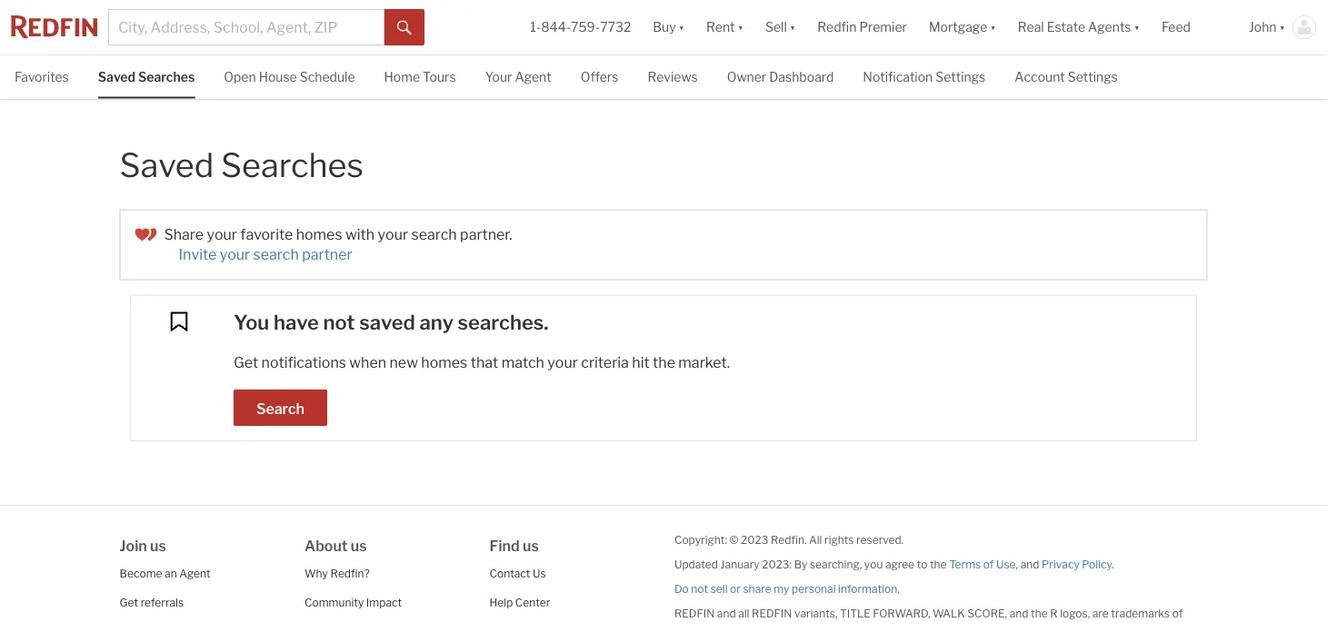 Task type: locate. For each thing, give the bounding box(es) containing it.
uspto.
[[919, 621, 957, 623]]

with
[[345, 226, 375, 244]]

contact us
[[490, 567, 546, 580]]

1 horizontal spatial us
[[351, 537, 367, 555]]

2023:
[[762, 558, 792, 571]]

saved up share
[[119, 145, 214, 185]]

search left partner. on the top of the page
[[411, 226, 457, 244]]

. down agree
[[898, 583, 900, 596]]

redfin
[[674, 607, 715, 620], [752, 607, 792, 620]]

1 vertical spatial saved searches
[[119, 145, 364, 185]]

homes up partner
[[296, 226, 342, 244]]

agent right 'an'
[[179, 567, 211, 580]]

open house schedule link
[[224, 55, 355, 97]]

1 vertical spatial .
[[898, 583, 900, 596]]

agent right your
[[515, 70, 552, 85]]

or inside redfin and all redfin variants, title forward, walk score, and the r logos, are trademarks of redfin corporation, registered or pending in the uspto.
[[831, 621, 842, 623]]

redfin
[[818, 19, 857, 35], [674, 621, 708, 623]]

mortgage ▾ button
[[918, 0, 1007, 55]]

or right sell
[[730, 583, 741, 596]]

updated
[[674, 558, 718, 571]]

get down you
[[234, 354, 258, 371]]

house
[[259, 70, 297, 85]]

redfin left premier
[[818, 19, 857, 35]]

community impact button
[[305, 597, 402, 610]]

about us
[[305, 537, 367, 555]]

▾ right "mortgage"
[[990, 19, 996, 35]]

us for about us
[[351, 537, 367, 555]]

and right ,
[[1021, 558, 1040, 571]]

1 ▾ from the left
[[679, 19, 685, 35]]

0 horizontal spatial us
[[150, 537, 166, 555]]

0 horizontal spatial homes
[[296, 226, 342, 244]]

1 horizontal spatial redfin
[[752, 607, 792, 620]]

▾ right buy
[[679, 19, 685, 35]]

privacy policy link
[[1042, 558, 1112, 571]]

1 horizontal spatial or
[[831, 621, 842, 623]]

1 redfin from the left
[[674, 607, 715, 620]]

1 vertical spatial saved
[[119, 145, 214, 185]]

▾ for john ▾
[[1280, 19, 1286, 35]]

0 horizontal spatial search
[[253, 246, 299, 264]]

1 vertical spatial get
[[120, 597, 138, 610]]

0 horizontal spatial agent
[[179, 567, 211, 580]]

0 vertical spatial or
[[730, 583, 741, 596]]

in
[[888, 621, 897, 623]]

1 vertical spatial search
[[253, 246, 299, 264]]

1 vertical spatial or
[[831, 621, 842, 623]]

0 horizontal spatial redfin
[[674, 607, 715, 620]]

redfin premier
[[818, 19, 907, 35]]

updated january 2023: by searching, you agree to the terms of use , and privacy policy .
[[674, 558, 1114, 571]]

the down 'forward,'
[[899, 621, 916, 623]]

favorites
[[15, 70, 69, 85]]

premier
[[859, 19, 907, 35]]

real estate agents ▾ button
[[1007, 0, 1151, 55]]

of
[[983, 558, 994, 571], [1173, 607, 1183, 620]]

0 horizontal spatial get
[[120, 597, 138, 610]]

0 horizontal spatial redfin
[[674, 621, 708, 623]]

trademarks
[[1111, 607, 1170, 620]]

get down become
[[120, 597, 138, 610]]

feed
[[1162, 19, 1191, 35]]

us for find us
[[523, 537, 539, 555]]

my
[[774, 583, 790, 596]]

2 horizontal spatial us
[[523, 537, 539, 555]]

redfin down my
[[752, 607, 792, 620]]

settings for notification settings
[[936, 70, 986, 85]]

0 vertical spatial get
[[234, 354, 258, 371]]

join us
[[120, 537, 166, 555]]

community impact
[[305, 597, 402, 610]]

homes left 'that'
[[421, 354, 468, 371]]

help
[[490, 597, 513, 610]]

0 horizontal spatial settings
[[936, 70, 986, 85]]

searches up favorite
[[221, 145, 364, 185]]

redfin down do
[[674, 607, 715, 620]]

criteria
[[581, 354, 629, 371]]

0 vertical spatial redfin
[[818, 19, 857, 35]]

or down title at the bottom of the page
[[831, 621, 842, 623]]

search
[[256, 400, 304, 418]]

us up redfin?
[[351, 537, 367, 555]]

redfin down do
[[674, 621, 708, 623]]

why redfin?
[[305, 567, 370, 580]]

redfin.
[[771, 534, 807, 547]]

0 vertical spatial agent
[[515, 70, 552, 85]]

0 vertical spatial not
[[323, 310, 355, 335]]

▾ right agents
[[1134, 19, 1140, 35]]

of left use
[[983, 558, 994, 571]]

partner
[[302, 246, 352, 264]]

3 us from the left
[[523, 537, 539, 555]]

community
[[305, 597, 364, 610]]

0 vertical spatial of
[[983, 558, 994, 571]]

estate
[[1047, 19, 1086, 35]]

0 horizontal spatial searches
[[138, 70, 195, 85]]

▾ right rent
[[738, 19, 744, 35]]

sell ▾
[[766, 19, 796, 35]]

1 horizontal spatial searches
[[221, 145, 364, 185]]

share
[[743, 583, 772, 596]]

0 horizontal spatial or
[[730, 583, 741, 596]]

favorites link
[[15, 55, 69, 97]]

do not sell or share my personal information .
[[674, 583, 900, 596]]

partner.
[[460, 226, 512, 244]]

your
[[207, 226, 237, 244], [378, 226, 408, 244], [220, 246, 250, 264], [548, 354, 578, 371]]

us right join
[[150, 537, 166, 555]]

settings down the real estate agents ▾ dropdown button
[[1068, 70, 1118, 85]]

▾ right sell
[[790, 19, 796, 35]]

City, Address, School, Agent, ZIP search field
[[108, 9, 385, 45]]

or
[[730, 583, 741, 596], [831, 621, 842, 623]]

reviews
[[648, 70, 698, 85]]

any
[[420, 310, 454, 335]]

searches
[[138, 70, 195, 85], [221, 145, 364, 185]]

1-844-759-7732
[[530, 19, 631, 35]]

0 vertical spatial homes
[[296, 226, 342, 244]]

1 horizontal spatial settings
[[1068, 70, 1118, 85]]

2 settings from the left
[[1068, 70, 1118, 85]]

1-844-759-7732 link
[[530, 19, 631, 35]]

0 vertical spatial .
[[1112, 558, 1114, 571]]

▾
[[679, 19, 685, 35], [738, 19, 744, 35], [790, 19, 796, 35], [990, 19, 996, 35], [1134, 19, 1140, 35], [1280, 19, 1286, 35]]

0 horizontal spatial .
[[898, 583, 900, 596]]

notification settings
[[863, 70, 986, 85]]

us
[[150, 537, 166, 555], [351, 537, 367, 555], [523, 537, 539, 555]]

1 settings from the left
[[936, 70, 986, 85]]

1 horizontal spatial redfin
[[818, 19, 857, 35]]

0 horizontal spatial of
[[983, 558, 994, 571]]

1 us from the left
[[150, 537, 166, 555]]

not right do
[[691, 583, 708, 596]]

1 vertical spatial of
[[1173, 607, 1183, 620]]

january
[[721, 558, 760, 571]]

0 vertical spatial search
[[411, 226, 457, 244]]

your agent link
[[485, 55, 552, 97]]

1-
[[530, 19, 541, 35]]

walk
[[933, 607, 965, 620]]

2 us from the left
[[351, 537, 367, 555]]

become
[[120, 567, 162, 580]]

searches left open
[[138, 70, 195, 85]]

1 horizontal spatial of
[[1173, 607, 1183, 620]]

your up invite
[[207, 226, 237, 244]]

mortgage ▾ button
[[929, 0, 996, 55]]

mortgage
[[929, 19, 988, 35]]

1 vertical spatial homes
[[421, 354, 468, 371]]

redfin inside the redfin premier button
[[818, 19, 857, 35]]

not right have
[[323, 310, 355, 335]]

1 vertical spatial not
[[691, 583, 708, 596]]

. right privacy
[[1112, 558, 1114, 571]]

6 ▾ from the left
[[1280, 19, 1286, 35]]

all
[[809, 534, 822, 547]]

share your favorite homes with your search partner. invite your search partner
[[164, 226, 512, 264]]

of right trademarks
[[1173, 607, 1183, 620]]

your right invite
[[220, 246, 250, 264]]

searching,
[[810, 558, 862, 571]]

1 vertical spatial redfin
[[674, 621, 708, 623]]

4 ▾ from the left
[[990, 19, 996, 35]]

redfin and all redfin variants, title forward, walk score, and the r logos, are trademarks of redfin corporation, registered or pending in the uspto.
[[674, 607, 1183, 623]]

the left r at the right of page
[[1031, 607, 1048, 620]]

the
[[653, 354, 675, 371], [930, 558, 947, 571], [1031, 607, 1048, 620], [899, 621, 916, 623]]

do
[[674, 583, 689, 596]]

notification settings link
[[863, 55, 986, 97]]

rent ▾ button
[[696, 0, 755, 55]]

.
[[1112, 558, 1114, 571], [898, 583, 900, 596]]

your
[[485, 70, 512, 85]]

saved right favorites
[[98, 70, 135, 85]]

3 ▾ from the left
[[790, 19, 796, 35]]

▾ right john
[[1280, 19, 1286, 35]]

search down favorite
[[253, 246, 299, 264]]

us right find
[[523, 537, 539, 555]]

the right "to"
[[930, 558, 947, 571]]

copyright: © 2023 redfin. all rights reserved.
[[674, 534, 904, 547]]

searches.
[[458, 310, 549, 335]]

invite your search partner link
[[179, 246, 352, 264]]

offers
[[581, 70, 619, 85]]

2 ▾ from the left
[[738, 19, 744, 35]]

get notifications when new homes that match your criteria hit the market.
[[234, 354, 730, 371]]

1 horizontal spatial get
[[234, 354, 258, 371]]

are
[[1093, 607, 1109, 620]]

1 horizontal spatial agent
[[515, 70, 552, 85]]

759-
[[571, 19, 600, 35]]

settings down mortgage ▾ dropdown button
[[936, 70, 986, 85]]



Task type: describe. For each thing, give the bounding box(es) containing it.
personal
[[792, 583, 836, 596]]

settings for account settings
[[1068, 70, 1118, 85]]

us for join us
[[150, 537, 166, 555]]

buy ▾ button
[[642, 0, 696, 55]]

score,
[[968, 607, 1007, 620]]

▾ for sell ▾
[[790, 19, 796, 35]]

search button
[[234, 390, 327, 426]]

your agent
[[485, 70, 552, 85]]

redfin premier button
[[807, 0, 918, 55]]

all
[[738, 607, 750, 620]]

1 horizontal spatial homes
[[421, 354, 468, 371]]

you have not saved any searches.
[[234, 310, 549, 335]]

get referrals
[[120, 597, 184, 610]]

agree
[[885, 558, 915, 571]]

buy ▾ button
[[653, 0, 685, 55]]

schedule
[[300, 70, 355, 85]]

tours
[[423, 70, 456, 85]]

about
[[305, 537, 348, 555]]

0 horizontal spatial not
[[323, 310, 355, 335]]

1 horizontal spatial search
[[411, 226, 457, 244]]

by
[[794, 558, 808, 571]]

1 horizontal spatial .
[[1112, 558, 1114, 571]]

rent
[[706, 19, 735, 35]]

real estate agents ▾ link
[[1018, 0, 1140, 55]]

owner dashboard
[[727, 70, 834, 85]]

privacy
[[1042, 558, 1080, 571]]

title
[[840, 607, 871, 620]]

get for get notifications when new homes that match your criteria hit the market.
[[234, 354, 258, 371]]

rent ▾
[[706, 19, 744, 35]]

to
[[917, 558, 928, 571]]

when
[[349, 354, 386, 371]]

home
[[384, 70, 420, 85]]

policy
[[1082, 558, 1112, 571]]

use
[[996, 558, 1016, 571]]

0 vertical spatial searches
[[138, 70, 195, 85]]

us
[[533, 567, 546, 580]]

find us
[[490, 537, 539, 555]]

market.
[[679, 354, 730, 371]]

help center
[[490, 597, 550, 610]]

get for get referrals
[[120, 597, 138, 610]]

referrals
[[141, 597, 184, 610]]

0 vertical spatial saved searches
[[98, 70, 195, 85]]

variants,
[[795, 607, 838, 620]]

corporation,
[[710, 621, 774, 623]]

new
[[390, 354, 418, 371]]

agents
[[1088, 19, 1131, 35]]

registered
[[776, 621, 829, 623]]

▾ for rent ▾
[[738, 19, 744, 35]]

real estate agents ▾
[[1018, 19, 1140, 35]]

you
[[234, 310, 269, 335]]

an
[[165, 567, 177, 580]]

2023
[[741, 534, 769, 547]]

rights
[[825, 534, 854, 547]]

match
[[502, 354, 544, 371]]

why redfin? button
[[305, 567, 370, 580]]

do not sell or share my personal information link
[[674, 583, 898, 596]]

terms of use link
[[949, 558, 1016, 571]]

notification
[[863, 70, 933, 85]]

your right match
[[548, 354, 578, 371]]

2 redfin from the left
[[752, 607, 792, 620]]

reserved.
[[857, 534, 904, 547]]

hit
[[632, 354, 650, 371]]

reviews link
[[648, 55, 698, 97]]

844-
[[541, 19, 571, 35]]

1 vertical spatial searches
[[221, 145, 364, 185]]

0 vertical spatial saved
[[98, 70, 135, 85]]

real
[[1018, 19, 1044, 35]]

rent ▾ button
[[706, 0, 744, 55]]

of inside redfin and all redfin variants, title forward, walk score, and the r logos, are trademarks of redfin corporation, registered or pending in the uspto.
[[1173, 607, 1183, 620]]

▾ for mortgage ▾
[[990, 19, 996, 35]]

homes inside "share your favorite homes with your search partner. invite your search partner"
[[296, 226, 342, 244]]

home tours link
[[384, 55, 456, 97]]

▾ for buy ▾
[[679, 19, 685, 35]]

offers link
[[581, 55, 619, 97]]

the right hit
[[653, 354, 675, 371]]

home tours
[[384, 70, 456, 85]]

forward,
[[873, 607, 930, 620]]

get referrals button
[[120, 597, 184, 610]]

center
[[515, 597, 550, 610]]

and left all
[[717, 607, 736, 620]]

your right "with"
[[378, 226, 408, 244]]

redfin inside redfin and all redfin variants, title forward, walk score, and the r logos, are trademarks of redfin corporation, registered or pending in the uspto.
[[674, 621, 708, 623]]

,
[[1016, 558, 1018, 571]]

impact
[[366, 597, 402, 610]]

5 ▾ from the left
[[1134, 19, 1140, 35]]

buy ▾
[[653, 19, 685, 35]]

submit search image
[[397, 21, 412, 35]]

1 horizontal spatial not
[[691, 583, 708, 596]]

feed button
[[1151, 0, 1238, 55]]

1 vertical spatial agent
[[179, 567, 211, 580]]

open
[[224, 70, 256, 85]]

r
[[1050, 607, 1058, 620]]

become an agent
[[120, 567, 211, 580]]

sell ▾ button
[[766, 0, 796, 55]]

sell ▾ button
[[755, 0, 807, 55]]

become an agent button
[[120, 567, 211, 580]]

owner
[[727, 70, 767, 85]]

why
[[305, 567, 328, 580]]

and right score,
[[1010, 607, 1029, 620]]

that
[[471, 354, 498, 371]]

saved
[[359, 310, 415, 335]]

john
[[1249, 19, 1277, 35]]

help center button
[[490, 597, 550, 610]]

mortgage ▾
[[929, 19, 996, 35]]

find
[[490, 537, 520, 555]]

pending
[[844, 621, 886, 623]]



Task type: vqa. For each thing, say whether or not it's contained in the screenshot.
the right us
yes



